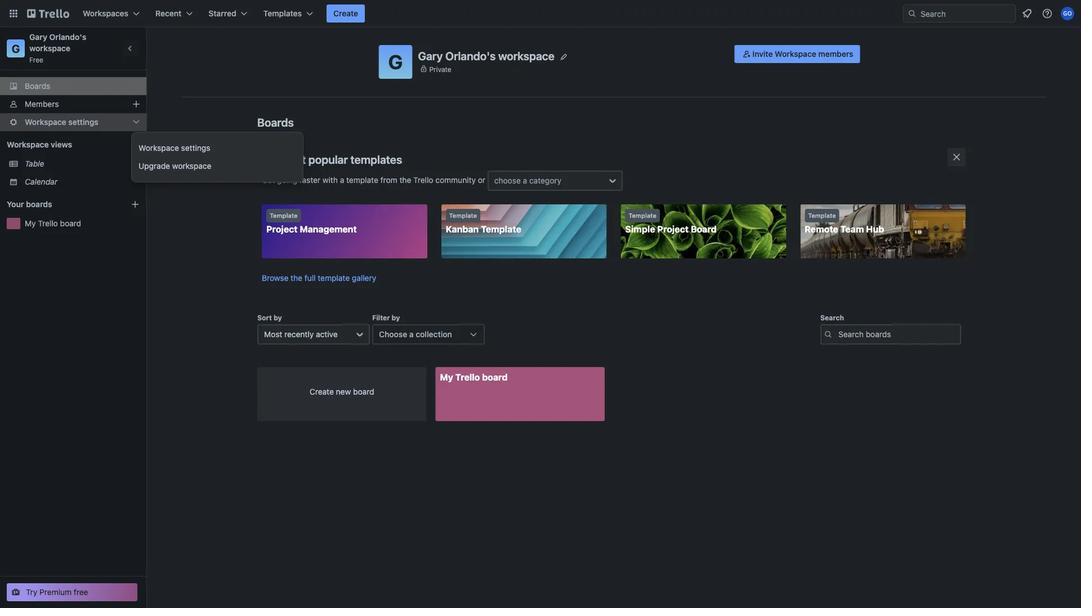 Task type: locate. For each thing, give the bounding box(es) containing it.
1 vertical spatial trello
[[38, 219, 58, 228]]

template right full
[[318, 273, 350, 283]]

template for project
[[270, 212, 297, 219]]

my down your boards
[[25, 219, 36, 228]]

orlando's up private
[[445, 49, 496, 62]]

Search field
[[917, 5, 1015, 22]]

template down going at top
[[270, 212, 297, 219]]

1 vertical spatial create
[[310, 387, 334, 396]]

most
[[280, 153, 306, 166], [264, 330, 282, 339]]

1 horizontal spatial board
[[353, 387, 374, 396]]

recently
[[284, 330, 314, 339]]

try premium free button
[[7, 583, 137, 601]]

template for remote
[[808, 212, 836, 219]]

create new board
[[310, 387, 374, 396]]

choose a collection button
[[372, 324, 485, 345]]

g inside 'button'
[[388, 50, 403, 73]]

settings
[[68, 117, 98, 127], [181, 143, 210, 153]]

g
[[12, 42, 20, 55], [388, 50, 403, 73]]

workspace right "invite"
[[775, 49, 816, 59]]

most popular templates
[[280, 153, 402, 166]]

0 vertical spatial my trello board
[[25, 219, 81, 228]]

the
[[399, 175, 411, 185], [291, 273, 302, 283]]

create button
[[327, 5, 365, 23]]

members link
[[0, 95, 146, 113]]

1 horizontal spatial workspace settings
[[139, 143, 210, 153]]

active
[[316, 330, 338, 339]]

0 vertical spatial boards
[[25, 81, 50, 91]]

0 horizontal spatial my trello board
[[25, 219, 81, 228]]

workspace navigation collapse icon image
[[123, 41, 139, 56]]

1 horizontal spatial settings
[[181, 143, 210, 153]]

my down collection
[[440, 372, 453, 383]]

1 by from the left
[[274, 314, 282, 322]]

1 horizontal spatial a
[[409, 330, 414, 339]]

1 project from the left
[[266, 224, 298, 235]]

0 notifications image
[[1020, 7, 1034, 20]]

1 horizontal spatial the
[[399, 175, 411, 185]]

0 vertical spatial template
[[346, 175, 378, 185]]

by right sort
[[274, 314, 282, 322]]

the left full
[[291, 273, 302, 283]]

my trello board link
[[25, 218, 140, 229], [436, 367, 605, 421]]

starred button
[[202, 5, 254, 23]]

template
[[270, 212, 297, 219], [449, 212, 477, 219], [629, 212, 656, 219], [808, 212, 836, 219], [481, 224, 521, 235]]

board
[[60, 219, 81, 228], [482, 372, 508, 383], [353, 387, 374, 396]]

invite workspace members
[[752, 49, 853, 59]]

most down sort by at left
[[264, 330, 282, 339]]

1 horizontal spatial trello
[[413, 175, 433, 185]]

1 horizontal spatial project
[[657, 224, 689, 235]]

workspace settings button
[[0, 113, 146, 131]]

boards
[[25, 81, 50, 91], [257, 115, 294, 129]]

add board image
[[131, 200, 140, 209]]

template simple project board
[[625, 212, 717, 235]]

template remote team hub
[[805, 212, 884, 235]]

choose a collection
[[379, 330, 452, 339]]

calendar
[[25, 177, 57, 186]]

template up remote
[[808, 212, 836, 219]]

create for create new board
[[310, 387, 334, 396]]

sort by
[[257, 314, 282, 322]]

with
[[323, 175, 338, 185]]

orlando's
[[49, 32, 86, 42], [445, 49, 496, 62]]

1 vertical spatial orlando's
[[445, 49, 496, 62]]

project left board
[[657, 224, 689, 235]]

0 vertical spatial my
[[25, 219, 36, 228]]

board
[[691, 224, 717, 235]]

0 vertical spatial gary
[[29, 32, 47, 42]]

template for simple
[[629, 212, 656, 219]]

views
[[51, 140, 72, 149]]

0 vertical spatial settings
[[68, 117, 98, 127]]

project left management
[[266, 224, 298, 235]]

project inside template project management
[[266, 224, 298, 235]]

1 horizontal spatial my trello board
[[440, 372, 508, 383]]

template up kanban
[[449, 212, 477, 219]]

2 project from the left
[[657, 224, 689, 235]]

orlando's down back to home image
[[49, 32, 86, 42]]

your boards with 1 items element
[[7, 198, 114, 211]]

popular
[[308, 153, 348, 166]]

workspace settings down members link
[[25, 117, 98, 127]]

g for g link in the top of the page
[[12, 42, 20, 55]]

boards link
[[0, 77, 146, 95]]

by right filter
[[392, 314, 400, 322]]

0 horizontal spatial workspace
[[29, 44, 70, 53]]

choose
[[494, 176, 521, 185]]

templates
[[350, 153, 402, 166]]

a
[[340, 175, 344, 185], [523, 176, 527, 185], [409, 330, 414, 339]]

template inside template project management
[[270, 212, 297, 219]]

template down templates
[[346, 175, 378, 185]]

by for filter by
[[392, 314, 400, 322]]

gary orlando's workspace link
[[29, 32, 88, 53]]

g left private
[[388, 50, 403, 73]]

the right from
[[399, 175, 411, 185]]

0 horizontal spatial boards
[[25, 81, 50, 91]]

2 vertical spatial trello
[[455, 372, 480, 383]]

0 horizontal spatial trello
[[38, 219, 58, 228]]

1 horizontal spatial gary
[[418, 49, 443, 62]]

2 horizontal spatial board
[[482, 372, 508, 383]]

my
[[25, 219, 36, 228], [440, 372, 453, 383]]

0 horizontal spatial my
[[25, 219, 36, 228]]

1 horizontal spatial orlando's
[[445, 49, 496, 62]]

boards inside 'link'
[[25, 81, 50, 91]]

workspace inside gary orlando's workspace free
[[29, 44, 70, 53]]

simple
[[625, 224, 655, 235]]

template inside template remote team hub
[[808, 212, 836, 219]]

0 vertical spatial orlando's
[[49, 32, 86, 42]]

browse
[[262, 273, 289, 283]]

workspace inside "link"
[[172, 161, 211, 171]]

workspace settings
[[25, 117, 98, 127], [139, 143, 210, 153]]

1 vertical spatial most
[[264, 330, 282, 339]]

1 vertical spatial gary
[[418, 49, 443, 62]]

most for most recently active
[[264, 330, 282, 339]]

orlando's inside gary orlando's workspace free
[[49, 32, 86, 42]]

category
[[529, 176, 561, 185]]

1 vertical spatial template
[[318, 273, 350, 283]]

2 by from the left
[[392, 314, 400, 322]]

1 horizontal spatial my trello board link
[[436, 367, 605, 421]]

0 vertical spatial workspace settings
[[25, 117, 98, 127]]

table
[[25, 159, 44, 168]]

0 horizontal spatial workspace settings
[[25, 117, 98, 127]]

settings up upgrade workspace
[[181, 143, 210, 153]]

filter
[[372, 314, 390, 322]]

gary
[[29, 32, 47, 42], [418, 49, 443, 62]]

a inside "button"
[[409, 330, 414, 339]]

gary inside gary orlando's workspace free
[[29, 32, 47, 42]]

1 vertical spatial boards
[[257, 115, 294, 129]]

workspace
[[775, 49, 816, 59], [25, 117, 66, 127], [7, 140, 49, 149], [139, 143, 179, 153]]

gary up free
[[29, 32, 47, 42]]

recent
[[155, 9, 181, 18]]

workspace down workspace settings link
[[172, 161, 211, 171]]

remote
[[805, 224, 838, 235]]

workspace inside dropdown button
[[25, 117, 66, 127]]

by
[[274, 314, 282, 322], [392, 314, 400, 322]]

1 vertical spatial workspace settings
[[139, 143, 210, 153]]

workspace for gary orlando's workspace free
[[29, 44, 70, 53]]

0 horizontal spatial gary
[[29, 32, 47, 42]]

0 horizontal spatial my trello board link
[[25, 218, 140, 229]]

project
[[266, 224, 298, 235], [657, 224, 689, 235]]

workspace up free
[[29, 44, 70, 53]]

0 vertical spatial board
[[60, 219, 81, 228]]

0 horizontal spatial g
[[12, 42, 20, 55]]

choose a category
[[494, 176, 561, 185]]

recent button
[[149, 5, 199, 23]]

members
[[818, 49, 853, 59]]

workspace settings up upgrade workspace
[[139, 143, 210, 153]]

sort
[[257, 314, 272, 322]]

0 horizontal spatial the
[[291, 273, 302, 283]]

kanban
[[446, 224, 479, 235]]

from
[[380, 175, 397, 185]]

workspace down primary element
[[498, 49, 555, 62]]

templates button
[[257, 5, 320, 23]]

template
[[346, 175, 378, 185], [318, 273, 350, 283]]

premium
[[40, 588, 72, 597]]

1 horizontal spatial my
[[440, 372, 453, 383]]

2 horizontal spatial workspace
[[498, 49, 555, 62]]

my trello board
[[25, 219, 81, 228], [440, 372, 508, 383]]

workspace down members
[[25, 117, 66, 127]]

template up simple
[[629, 212, 656, 219]]

team
[[840, 224, 864, 235]]

gary for gary orlando's workspace free
[[29, 32, 47, 42]]

0 vertical spatial most
[[280, 153, 306, 166]]

gary up private
[[418, 49, 443, 62]]

1 vertical spatial settings
[[181, 143, 210, 153]]

workspace up the upgrade
[[139, 143, 179, 153]]

0 horizontal spatial by
[[274, 314, 282, 322]]

2 horizontal spatial a
[[523, 176, 527, 185]]

create
[[333, 9, 358, 18], [310, 387, 334, 396]]

g down switch to… icon
[[12, 42, 20, 55]]

trello
[[413, 175, 433, 185], [38, 219, 58, 228], [455, 372, 480, 383]]

switch to… image
[[8, 8, 19, 19]]

create inside button
[[333, 9, 358, 18]]

1 horizontal spatial g
[[388, 50, 403, 73]]

settings down members link
[[68, 117, 98, 127]]

workspace
[[29, 44, 70, 53], [498, 49, 555, 62], [172, 161, 211, 171]]

most up going at top
[[280, 153, 306, 166]]

1 horizontal spatial workspace
[[172, 161, 211, 171]]

0 vertical spatial create
[[333, 9, 358, 18]]

invite
[[752, 49, 773, 59]]

0 vertical spatial trello
[[413, 175, 433, 185]]

template inside template simple project board
[[629, 212, 656, 219]]

0 horizontal spatial project
[[266, 224, 298, 235]]

0 horizontal spatial settings
[[68, 117, 98, 127]]

0 horizontal spatial board
[[60, 219, 81, 228]]

calendar link
[[25, 176, 140, 187]]

0 horizontal spatial orlando's
[[49, 32, 86, 42]]

1 horizontal spatial by
[[392, 314, 400, 322]]



Task type: vqa. For each thing, say whether or not it's contained in the screenshot.
Project inside Template Simple Project Board
yes



Task type: describe. For each thing, give the bounding box(es) containing it.
new
[[336, 387, 351, 396]]

2 horizontal spatial trello
[[455, 372, 480, 383]]

g link
[[7, 39, 25, 57]]

workspaces
[[83, 9, 128, 18]]

get
[[262, 175, 275, 185]]

g button
[[379, 45, 412, 79]]

a for choose a category
[[523, 176, 527, 185]]

starred
[[208, 9, 236, 18]]

by for sort by
[[274, 314, 282, 322]]

workspace views
[[7, 140, 72, 149]]

browse the full template gallery
[[262, 273, 376, 283]]

create for create
[[333, 9, 358, 18]]

boards
[[26, 200, 52, 209]]

template for kanban
[[449, 212, 477, 219]]

upgrade
[[139, 161, 170, 171]]

or
[[478, 175, 485, 185]]

browse the full template gallery link
[[262, 273, 376, 283]]

1 vertical spatial my trello board link
[[436, 367, 605, 421]]

gary for gary orlando's workspace
[[418, 49, 443, 62]]

1 vertical spatial board
[[482, 372, 508, 383]]

private
[[429, 65, 451, 73]]

workspace for gary orlando's workspace
[[498, 49, 555, 62]]

going
[[277, 175, 297, 185]]

0 vertical spatial my trello board link
[[25, 218, 140, 229]]

table link
[[25, 158, 140, 169]]

2 vertical spatial board
[[353, 387, 374, 396]]

workspace inside button
[[775, 49, 816, 59]]

a for choose a collection
[[409, 330, 414, 339]]

invite workspace members button
[[734, 45, 860, 63]]

1 vertical spatial my
[[440, 372, 453, 383]]

most for most popular templates
[[280, 153, 306, 166]]

full
[[305, 273, 316, 283]]

sm image
[[741, 48, 752, 60]]

search image
[[908, 9, 917, 18]]

get going faster with a template from the trello community or
[[262, 175, 487, 185]]

template right kanban
[[481, 224, 521, 235]]

your
[[7, 200, 24, 209]]

collection
[[416, 330, 452, 339]]

free
[[74, 588, 88, 597]]

try premium free
[[26, 588, 88, 597]]

workspace up the table
[[7, 140, 49, 149]]

upgrade workspace link
[[132, 157, 316, 175]]

gallery
[[352, 273, 376, 283]]

template kanban template
[[446, 212, 521, 235]]

open information menu image
[[1042, 8, 1053, 19]]

1 horizontal spatial boards
[[257, 115, 294, 129]]

gary orlando's workspace
[[418, 49, 555, 62]]

settings inside dropdown button
[[68, 117, 98, 127]]

most recently active
[[264, 330, 338, 339]]

free
[[29, 56, 43, 64]]

back to home image
[[27, 5, 69, 23]]

gary orlando (garyorlando) image
[[1061, 7, 1074, 20]]

members
[[25, 99, 59, 109]]

0 horizontal spatial a
[[340, 175, 344, 185]]

filter by
[[372, 314, 400, 322]]

try
[[26, 588, 37, 597]]

community
[[435, 175, 476, 185]]

g for g 'button' at the top of the page
[[388, 50, 403, 73]]

orlando's for gary orlando's workspace free
[[49, 32, 86, 42]]

upgrade workspace
[[139, 161, 211, 171]]

workspace settings link
[[132, 139, 316, 157]]

workspaces button
[[76, 5, 146, 23]]

hub
[[866, 224, 884, 235]]

workspace settings inside dropdown button
[[25, 117, 98, 127]]

choose
[[379, 330, 407, 339]]

your boards
[[7, 200, 52, 209]]

1 vertical spatial my trello board
[[440, 372, 508, 383]]

0 vertical spatial the
[[399, 175, 411, 185]]

management
[[300, 224, 357, 235]]

template project management
[[266, 212, 357, 235]]

orlando's for gary orlando's workspace
[[445, 49, 496, 62]]

Search text field
[[820, 324, 961, 345]]

project inside template simple project board
[[657, 224, 689, 235]]

templates
[[263, 9, 302, 18]]

faster
[[299, 175, 320, 185]]

gary orlando's workspace free
[[29, 32, 88, 64]]

primary element
[[0, 0, 1081, 27]]

search
[[820, 314, 844, 322]]

1 vertical spatial the
[[291, 273, 302, 283]]



